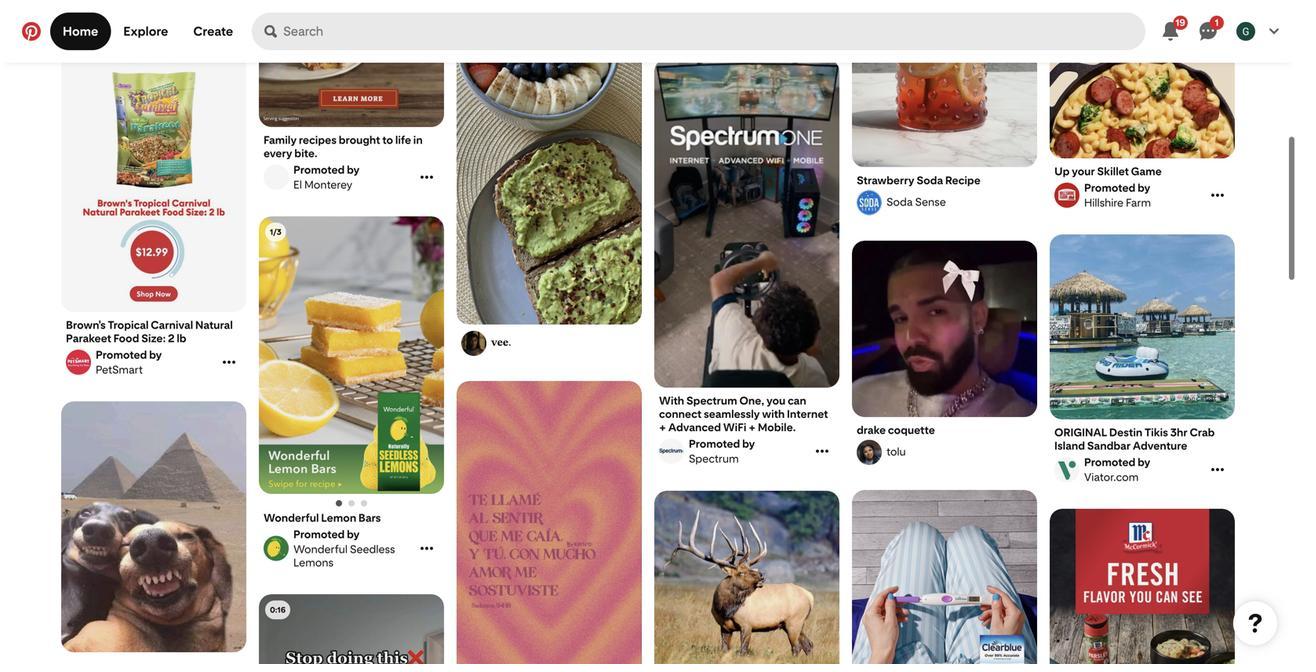 Task type: locate. For each thing, give the bounding box(es) containing it.
drake coquette
[[857, 424, 936, 437]]

explore link
[[111, 13, 181, 50]]

create
[[193, 24, 233, 39]]

1 vertical spatial soda
[[887, 196, 913, 209]]

tolu link
[[855, 440, 1035, 465]]

this contains an image of: image
[[457, 0, 642, 325], [61, 402, 246, 654]]

home
[[63, 24, 98, 39]]

1 vertical spatial wonderful
[[294, 543, 348, 557]]

wonderful inside wonderful seedless lemons
[[294, 543, 348, 557]]

spectrum inside with spectrum one, you can connect seamlessly with internet + advanced wifi + mobile.
[[687, 395, 738, 408]]

with
[[659, 395, 685, 408]]

tropical
[[108, 319, 149, 332]]

2
[[168, 332, 175, 345]]

wonderful down wonderful lemon bars
[[294, 543, 348, 557]]

spectrum up advanced
[[687, 395, 738, 408]]

soda sense
[[887, 196, 947, 209]]

0 horizontal spatial this contains an image of: image
[[61, 402, 246, 654]]

spectrum
[[687, 395, 738, 408], [689, 453, 739, 466]]

life
[[396, 133, 411, 147]]

0 vertical spatial soda
[[917, 174, 944, 187]]

your
[[1072, 165, 1096, 178]]

𝐯𝐞𝐞. link
[[459, 331, 640, 356]]

2 wonderful lemon bars image from the left
[[361, 501, 367, 507]]

brought
[[339, 133, 380, 147]]

hillshire farm link
[[1053, 181, 1208, 210]]

+ down with
[[659, 421, 667, 435]]

0 vertical spatial wonderful
[[264, 512, 319, 525]]

recipe
[[946, 174, 981, 187]]

this contains an image of: strawberry soda recipe image
[[853, 0, 1038, 167]]

strawberry soda recipe link
[[857, 174, 1033, 187]]

+
[[659, 421, 667, 435], [749, 421, 756, 435]]

1 horizontal spatial +
[[749, 421, 756, 435]]

1 horizontal spatial this contains an image of: image
[[457, 0, 642, 325]]

size:
[[141, 332, 166, 345]]

home link
[[50, 13, 111, 50]]

lemon
[[321, 512, 357, 525]]

wonderful seedless lemons link
[[261, 528, 417, 570]]

if you have leftover chicken, frozen vegetables, and baking mix, this easy meal is just a few minutes away! mccormick parsley, sage, rosemary, and thyme bring the fresh, herby flavor you love to our version of chicken and dumplings. image
[[1050, 509, 1236, 665]]

tikis
[[1145, 426, 1169, 440]]

wonderful left lemon
[[264, 512, 319, 525]]

soda down the strawberry
[[887, 196, 913, 209]]

el monterey link
[[261, 163, 417, 192]]

monterey
[[305, 178, 353, 192]]

0 horizontal spatial wonderful lemon bars image
[[349, 501, 355, 507]]

in
[[414, 133, 423, 147]]

original destin tikis 3hr crab island sandbar adventure link
[[1055, 426, 1231, 453]]

wifi
[[724, 421, 747, 435]]

to
[[383, 133, 393, 147]]

wonderful lemon bars image up the bars
[[361, 501, 367, 507]]

wonderful lemon bars image
[[349, 501, 355, 507], [361, 501, 367, 507]]

search icon image
[[265, 25, 277, 38]]

petsmart link
[[64, 349, 219, 377]]

with
[[763, 408, 785, 421]]

make these wonderful lemon bars with our wonderful seedless lemons for an easy, crowd-pleasing dessert. image
[[259, 217, 444, 495]]

up
[[1055, 165, 1070, 178]]

bars
[[359, 512, 381, 525]]

spectrum link
[[657, 438, 812, 466]]

hillshire
[[1085, 196, 1124, 210]]

bite.
[[295, 147, 318, 160]]

el
[[294, 178, 302, 192]]

0 vertical spatial spectrum
[[687, 395, 738, 408]]

lemons
[[294, 557, 334, 570]]

wonderful
[[264, 512, 319, 525], [294, 543, 348, 557]]

wonderful lemon bars image right wonderful lemon bars image
[[349, 501, 355, 507]]

internet
[[787, 408, 829, 421]]

3hr
[[1171, 426, 1188, 440]]

19
[[1176, 17, 1186, 28]]

family recipes brought to life in every bite.
[[264, 133, 423, 160]]

Search text field
[[283, 13, 1146, 50]]

wonderful for wonderful lemon bars
[[264, 512, 319, 525]]

food
[[113, 332, 139, 345]]

brown's
[[66, 319, 106, 332]]

come join us on the water, create memories and photo ops that will last a lifetime on the most photographed vessel in the harbor in the world famous crab island. nothing will compare to the smiles and waves you'll get cruising through the destin harbor on the original tiki bar boats on your way to crab island. once there, your captain will drop the anchor and the swim ladder for you to enjoy a truly destin experience. we provide a cooler, ice, cups/shot glasses, bottle openers and bottled water. image
[[1050, 235, 1236, 420]]

+ right wifi
[[749, 421, 756, 435]]

0 horizontal spatial +
[[659, 421, 667, 435]]

spectrum down advanced
[[689, 453, 739, 466]]

1 vertical spatial this contains an image of: image
[[61, 402, 246, 654]]

soda
[[917, 174, 944, 187], [887, 196, 913, 209]]

1 vertical spatial spectrum
[[689, 453, 739, 466]]

recipes
[[299, 133, 337, 147]]

with spectrum one, you can connect seamlessly with internet + advanced wifi + mobile. link
[[659, 395, 835, 435]]

1 horizontal spatial wonderful lemon bars image
[[361, 501, 367, 507]]

greg robinson image
[[1237, 22, 1256, 41]]

1 + from the left
[[659, 421, 667, 435]]

soda up sense
[[917, 174, 944, 187]]

carnival
[[151, 319, 193, 332]]

sense
[[916, 196, 947, 209]]

wonderful for wonderful seedless lemons
[[294, 543, 348, 557]]



Task type: describe. For each thing, give the bounding box(es) containing it.
strawberry soda recipe
[[857, 174, 981, 187]]

wonderful lemon bars image
[[336, 501, 342, 507]]

seedless
[[350, 543, 395, 557]]

brown's tropical carnival natural parakeet food size: 2 lb
[[66, 319, 233, 345]]

3 br, 4 ba image
[[655, 491, 840, 665]]

destin
[[1110, 426, 1143, 440]]

this contains an image of: wallpaper 🩷 image
[[457, 382, 642, 665]]

1
[[1216, 17, 1220, 28]]

farm
[[1127, 196, 1152, 210]]

family
[[264, 133, 297, 147]]

natural
[[195, 319, 233, 332]]

family recipes brought to life in every bite. link
[[264, 133, 440, 160]]

2 + from the left
[[749, 421, 756, 435]]

tropical carnival natural parakeet fortified daily diet is a vitamin-and-nutrient-fortified food and treat, all-in-one! this food is jam-packed with a medley of delicacies to satisfy your pet's hunger cravings, and is specifically formulated for daily dietary needs of your parakeet(s). features: fortified with vitamins and minerals food type: bird food food consistency: seeds life stage: all primary ingredient: white proso millet package weight: 2 lb ingredients: white proso millet, red millet,… image
[[61, 35, 246, 312]]

1 horizontal spatial soda
[[917, 174, 944, 187]]

the clearblue® advanced digital ovulation test tracks 2 key hormones (lh and estrogen) to typically identify 4 or more fertile days each cycle. it identifies both your high and peak fertile days so you can double your chances of getting pregnant. see how to use it here. image
[[853, 491, 1038, 665]]

19 button
[[1152, 13, 1190, 50]]

viator.com link
[[1053, 456, 1208, 484]]

wonderful lemon bars
[[264, 512, 381, 525]]

adventure
[[1133, 440, 1188, 453]]

soda sense link
[[855, 190, 1035, 216]]

petsmart
[[96, 363, 143, 377]]

1 wonderful lemon bars image from the left
[[349, 501, 355, 507]]

crab
[[1190, 426, 1216, 440]]

one,
[[740, 395, 765, 408]]

advanced
[[669, 421, 721, 435]]

create link
[[181, 13, 246, 50]]

explore
[[123, 24, 168, 39]]

𝐯𝐞𝐞.
[[491, 336, 512, 349]]

0 vertical spatial this contains an image of: image
[[457, 0, 642, 325]]

el monterey
[[294, 178, 353, 192]]

original destin tikis 3hr crab island sandbar adventure
[[1055, 426, 1216, 453]]

connect
[[659, 408, 702, 421]]

up your skillet game link
[[1055, 165, 1231, 178]]

1 button
[[1190, 13, 1228, 50]]

tolu
[[887, 445, 906, 459]]

sandbar
[[1088, 440, 1131, 453]]

coquette
[[888, 424, 936, 437]]

wonderful lemon bars link
[[264, 512, 440, 525]]

skillet
[[1098, 165, 1130, 178]]

mobile.
[[758, 421, 796, 435]]

this contains: discover the latest hair trends and styles for 2023! from short to long, straight to curly, find hair ideas and styling tips to match your aesthetic. image
[[259, 595, 444, 665]]

0 horizontal spatial soda
[[887, 196, 913, 209]]

up your skillet game
[[1055, 165, 1162, 178]]

parakeet
[[66, 332, 111, 345]]

seamlessly
[[704, 408, 760, 421]]

can the flavor of a slow cooked smoked sausage be so gloriously delicious? if it's from hillshire farm®, oh, hill yeah.™ image
[[1050, 0, 1236, 159]]

lb
[[177, 332, 187, 345]]

drake coquette link
[[857, 424, 1033, 437]]

strawberry
[[857, 174, 915, 187]]

island
[[1055, 440, 1086, 453]]

wonderful seedless lemons
[[294, 543, 395, 570]]

this contains an image of: drake coquette image
[[853, 241, 1038, 417]]

every
[[264, 147, 292, 160]]

you
[[767, 395, 786, 408]]

viator.com
[[1085, 471, 1139, 484]]

can
[[788, 395, 807, 408]]

hillshire farm
[[1085, 196, 1152, 210]]

game
[[1132, 165, 1162, 178]]

original
[[1055, 426, 1108, 440]]

with spectrum one, you can connect seamlessly with internet + advanced wifi + mobile.
[[659, 395, 829, 435]]

bold mexican flavors since 1964 image
[[259, 0, 444, 127]]

drake
[[857, 424, 886, 437]]

brown's tropical carnival natural parakeet food size: 2 lb link
[[66, 319, 242, 345]]



Task type: vqa. For each thing, say whether or not it's contained in the screenshot.
2nd + from right
yes



